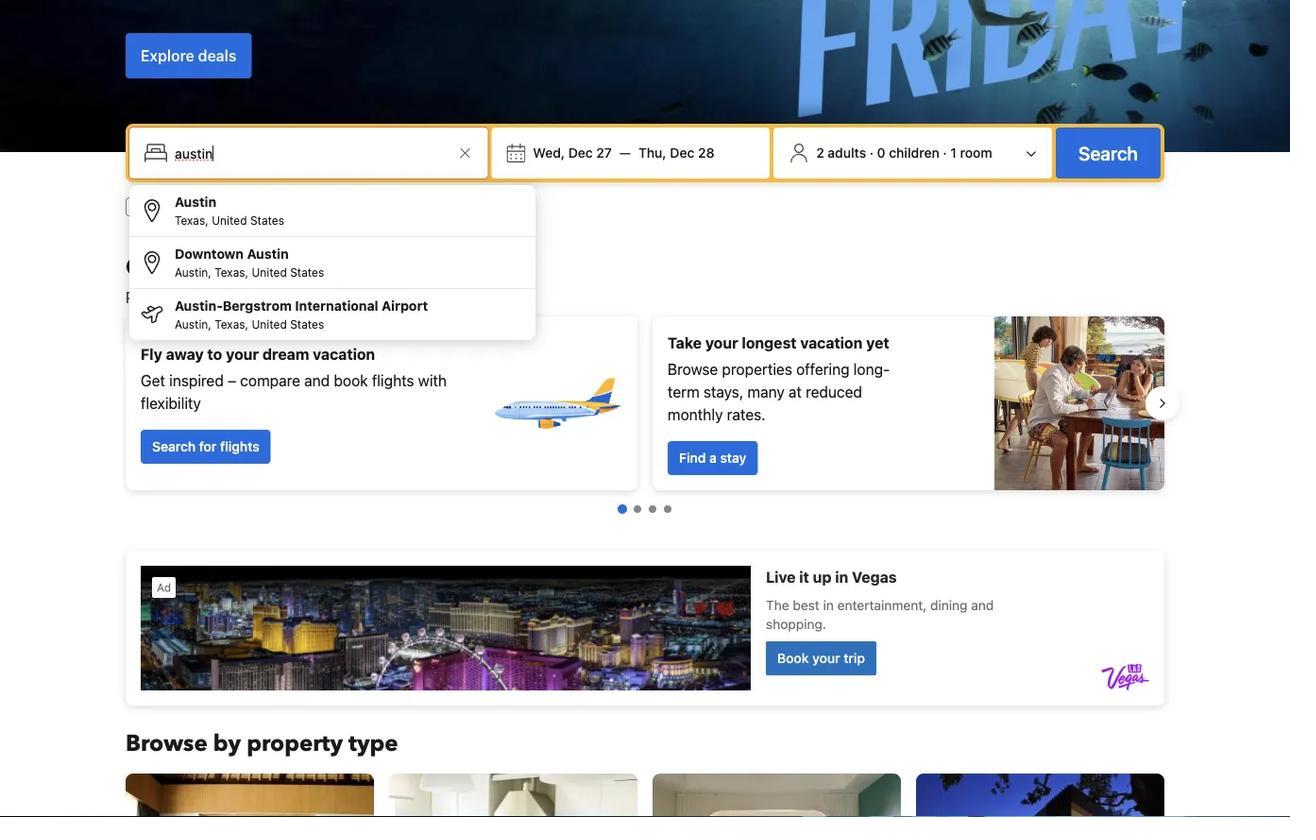 Task type: describe. For each thing, give the bounding box(es) containing it.
states inside downtown austin austin, texas, united states
[[290, 266, 324, 279]]

international
[[295, 298, 379, 314]]

explore deals
[[141, 47, 237, 65]]

austin, inside the austin-bergstrom international airport austin, texas, united states
[[175, 317, 212, 331]]

inspired
[[169, 372, 224, 390]]

browse by property type
[[126, 728, 398, 759]]

dream
[[263, 345, 309, 363]]

vacation inside take your longest vacation yet browse properties offering long- term stays, many at reduced monthly rates.
[[801, 334, 863, 352]]

for inside region
[[199, 439, 217, 454]]

offering
[[797, 360, 850, 378]]

austin, inside downtown austin austin, texas, united states
[[175, 266, 212, 279]]

1 · from the left
[[870, 145, 874, 161]]

take your longest vacation yet browse properties offering long- term stays, many at reduced monthly rates.
[[668, 334, 890, 424]]

longest
[[742, 334, 797, 352]]

by
[[213, 728, 241, 759]]

children
[[889, 145, 940, 161]]

get
[[141, 372, 165, 390]]

for inside offers promotions, deals, and special offers for you
[[382, 289, 401, 307]]

fly
[[141, 345, 162, 363]]

search for flights link
[[141, 430, 271, 464]]

thu, dec 28 button
[[631, 136, 722, 170]]

special
[[286, 289, 334, 307]]

adults
[[828, 145, 867, 161]]

wed,
[[533, 145, 565, 161]]

27
[[597, 145, 612, 161]]

united inside downtown austin austin, texas, united states
[[252, 266, 287, 279]]

austin inside downtown austin austin, texas, united states
[[247, 246, 289, 262]]

property
[[247, 728, 343, 759]]

austin-bergstrom international airport austin, texas, united states
[[175, 298, 428, 331]]

stay
[[720, 450, 747, 466]]

airport
[[382, 298, 428, 314]]

1 vertical spatial flights
[[220, 439, 260, 454]]

rates.
[[727, 406, 766, 424]]

offers
[[126, 252, 194, 283]]

0 vertical spatial for
[[230, 199, 247, 214]]

texas, inside austin texas, united states
[[175, 214, 209, 227]]

downtown
[[175, 246, 244, 262]]

a
[[710, 450, 717, 466]]

traveling
[[174, 199, 227, 214]]

flexibility
[[141, 394, 201, 412]]

vacation inside fly away to your dream vacation get inspired – compare and book flights with flexibility
[[313, 345, 375, 363]]

properties
[[722, 360, 793, 378]]

at
[[789, 383, 802, 401]]

and inside offers promotions, deals, and special offers for you
[[257, 289, 282, 307]]

united inside austin texas, united states
[[212, 214, 247, 227]]

fly away to your dream vacation image
[[490, 337, 623, 470]]

austin texas, united states
[[175, 194, 284, 227]]

group containing austin
[[129, 185, 536, 340]]

1 dec from the left
[[569, 145, 593, 161]]

take your longest vacation yet image
[[995, 317, 1165, 490]]

book
[[334, 372, 368, 390]]

many
[[748, 383, 785, 401]]

search for flights
[[152, 439, 260, 454]]

wed, dec 27 — thu, dec 28
[[533, 145, 715, 161]]

search for search for flights
[[152, 439, 196, 454]]

find
[[679, 450, 706, 466]]

and inside fly away to your dream vacation get inspired – compare and book flights with flexibility
[[304, 372, 330, 390]]

i'm
[[152, 199, 171, 214]]

fly away to your dream vacation get inspired – compare and book flights with flexibility
[[141, 345, 447, 412]]

away
[[166, 345, 204, 363]]

your inside fly away to your dream vacation get inspired – compare and book flights with flexibility
[[226, 345, 259, 363]]

states inside the austin-bergstrom international airport austin, texas, united states
[[290, 317, 324, 331]]



Task type: vqa. For each thing, say whether or not it's contained in the screenshot.
for to the middle
yes



Task type: locate. For each thing, give the bounding box(es) containing it.
flights
[[372, 372, 414, 390], [220, 439, 260, 454]]

1 vertical spatial and
[[304, 372, 330, 390]]

flights down –
[[220, 439, 260, 454]]

texas, inside downtown austin austin, texas, united states
[[215, 266, 249, 279]]

1 vertical spatial states
[[290, 266, 324, 279]]

flights left with
[[372, 372, 414, 390]]

you
[[405, 289, 430, 307]]

deals,
[[212, 289, 253, 307]]

0 horizontal spatial flights
[[220, 439, 260, 454]]

28
[[698, 145, 715, 161]]

deals
[[198, 47, 237, 65]]

· left 0
[[870, 145, 874, 161]]

1 horizontal spatial and
[[304, 372, 330, 390]]

your
[[706, 334, 739, 352], [226, 345, 259, 363]]

region
[[111, 309, 1180, 498]]

thu,
[[639, 145, 667, 161]]

2 dec from the left
[[670, 145, 695, 161]]

for left work
[[230, 199, 247, 214]]

1 horizontal spatial vacation
[[801, 334, 863, 352]]

1 vertical spatial austin,
[[175, 317, 212, 331]]

find a stay
[[679, 450, 747, 466]]

0 horizontal spatial austin
[[175, 194, 217, 210]]

offers
[[338, 289, 378, 307]]

2 vertical spatial united
[[252, 317, 287, 331]]

texas, up deals,
[[215, 266, 249, 279]]

2 · from the left
[[943, 145, 947, 161]]

states up special
[[290, 266, 324, 279]]

—
[[620, 145, 631, 161]]

2 austin, from the top
[[175, 317, 212, 331]]

1
[[951, 145, 957, 161]]

dec left 27
[[569, 145, 593, 161]]

term
[[668, 383, 700, 401]]

search for search
[[1079, 142, 1139, 164]]

texas, right i'm
[[175, 214, 209, 227]]

0 horizontal spatial dec
[[569, 145, 593, 161]]

2
[[817, 145, 825, 161]]

austin right i'm
[[175, 194, 217, 210]]

states down special
[[290, 317, 324, 331]]

explore
[[141, 47, 194, 65]]

states inside austin texas, united states
[[250, 214, 284, 227]]

1 horizontal spatial your
[[706, 334, 739, 352]]

1 horizontal spatial ·
[[943, 145, 947, 161]]

progress bar
[[618, 505, 672, 514]]

offers promotions, deals, and special offers for you
[[126, 252, 430, 307]]

0 vertical spatial states
[[250, 214, 284, 227]]

browse up term
[[668, 360, 718, 378]]

2 vertical spatial states
[[290, 317, 324, 331]]

browse
[[668, 360, 718, 378], [126, 728, 208, 759]]

advertisement region
[[126, 551, 1165, 706]]

group
[[129, 185, 536, 340]]

Where are you going? field
[[167, 136, 454, 170]]

1 horizontal spatial browse
[[668, 360, 718, 378]]

0 vertical spatial search
[[1079, 142, 1139, 164]]

2 vertical spatial texas,
[[215, 317, 249, 331]]

0 vertical spatial and
[[257, 289, 282, 307]]

united up bergstrom
[[252, 266, 287, 279]]

–
[[228, 372, 236, 390]]

· left the '1'
[[943, 145, 947, 161]]

0 horizontal spatial for
[[199, 439, 217, 454]]

vacation up offering
[[801, 334, 863, 352]]

austin-
[[175, 298, 223, 314]]

0 horizontal spatial and
[[257, 289, 282, 307]]

texas, inside the austin-bergstrom international airport austin, texas, united states
[[215, 317, 249, 331]]

for
[[230, 199, 247, 214], [382, 289, 401, 307], [199, 439, 217, 454]]

your inside take your longest vacation yet browse properties offering long- term stays, many at reduced monthly rates.
[[706, 334, 739, 352]]

for left the you
[[382, 289, 401, 307]]

states up downtown austin austin, texas, united states
[[250, 214, 284, 227]]

2 horizontal spatial for
[[382, 289, 401, 307]]

texas,
[[175, 214, 209, 227], [215, 266, 249, 279], [215, 317, 249, 331]]

1 vertical spatial texas,
[[215, 266, 249, 279]]

united
[[212, 214, 247, 227], [252, 266, 287, 279], [252, 317, 287, 331]]

2 adults · 0 children · 1 room button
[[782, 135, 1045, 171]]

0 vertical spatial united
[[212, 214, 247, 227]]

1 horizontal spatial search
[[1079, 142, 1139, 164]]

1 vertical spatial for
[[382, 289, 401, 307]]

bergstrom
[[223, 298, 292, 314]]

texas, down deals,
[[215, 317, 249, 331]]

0 horizontal spatial ·
[[870, 145, 874, 161]]

0 vertical spatial austin
[[175, 194, 217, 210]]

austin, down downtown
[[175, 266, 212, 279]]

states
[[250, 214, 284, 227], [290, 266, 324, 279], [290, 317, 324, 331]]

1 vertical spatial browse
[[126, 728, 208, 759]]

0 horizontal spatial browse
[[126, 728, 208, 759]]

0 horizontal spatial vacation
[[313, 345, 375, 363]]

browse inside take your longest vacation yet browse properties offering long- term stays, many at reduced monthly rates.
[[668, 360, 718, 378]]

united down bergstrom
[[252, 317, 287, 331]]

united left work
[[212, 214, 247, 227]]

0 vertical spatial texas,
[[175, 214, 209, 227]]

reduced
[[806, 383, 863, 401]]

browse left the by
[[126, 728, 208, 759]]

main content
[[111, 252, 1180, 817]]

austin down work
[[247, 246, 289, 262]]

1 vertical spatial united
[[252, 266, 287, 279]]

1 vertical spatial search
[[152, 439, 196, 454]]

2 vertical spatial for
[[199, 439, 217, 454]]

type
[[349, 728, 398, 759]]

vacation up book
[[313, 345, 375, 363]]

·
[[870, 145, 874, 161], [943, 145, 947, 161]]

region containing take your longest vacation yet
[[111, 309, 1180, 498]]

1 vertical spatial austin
[[247, 246, 289, 262]]

and
[[257, 289, 282, 307], [304, 372, 330, 390]]

promotions,
[[126, 289, 208, 307]]

search
[[1079, 142, 1139, 164], [152, 439, 196, 454]]

austin,
[[175, 266, 212, 279], [175, 317, 212, 331]]

your right to
[[226, 345, 259, 363]]

stays,
[[704, 383, 744, 401]]

0 vertical spatial flights
[[372, 372, 414, 390]]

0 horizontal spatial search
[[152, 439, 196, 454]]

0 vertical spatial austin,
[[175, 266, 212, 279]]

austin, down austin-
[[175, 317, 212, 331]]

long-
[[854, 360, 890, 378]]

main content containing offers
[[111, 252, 1180, 817]]

work
[[251, 199, 280, 214]]

search inside button
[[1079, 142, 1139, 164]]

1 austin, from the top
[[175, 266, 212, 279]]

dec left 28
[[670, 145, 695, 161]]

0
[[878, 145, 886, 161]]

explore deals link
[[126, 33, 252, 78]]

and left book
[[304, 372, 330, 390]]

downtown austin austin, texas, united states
[[175, 246, 324, 279]]

take
[[668, 334, 702, 352]]

with
[[418, 372, 447, 390]]

2 adults · 0 children · 1 room
[[817, 145, 993, 161]]

vacation
[[801, 334, 863, 352], [313, 345, 375, 363]]

to
[[207, 345, 222, 363]]

search inside region
[[152, 439, 196, 454]]

for down flexibility
[[199, 439, 217, 454]]

find a stay link
[[668, 441, 758, 475]]

compare
[[240, 372, 300, 390]]

i'm traveling for work
[[152, 199, 280, 214]]

0 horizontal spatial your
[[226, 345, 259, 363]]

united inside the austin-bergstrom international airport austin, texas, united states
[[252, 317, 287, 331]]

1 horizontal spatial dec
[[670, 145, 695, 161]]

austin
[[175, 194, 217, 210], [247, 246, 289, 262]]

1 horizontal spatial austin
[[247, 246, 289, 262]]

yet
[[867, 334, 890, 352]]

monthly
[[668, 406, 723, 424]]

your right take
[[706, 334, 739, 352]]

flights inside fly away to your dream vacation get inspired – compare and book flights with flexibility
[[372, 372, 414, 390]]

room
[[961, 145, 993, 161]]

and right deals,
[[257, 289, 282, 307]]

0 vertical spatial browse
[[668, 360, 718, 378]]

dec
[[569, 145, 593, 161], [670, 145, 695, 161]]

1 horizontal spatial flights
[[372, 372, 414, 390]]

search button
[[1056, 128, 1161, 179]]

austin inside austin texas, united states
[[175, 194, 217, 210]]

1 horizontal spatial for
[[230, 199, 247, 214]]

wed, dec 27 button
[[526, 136, 620, 170]]



